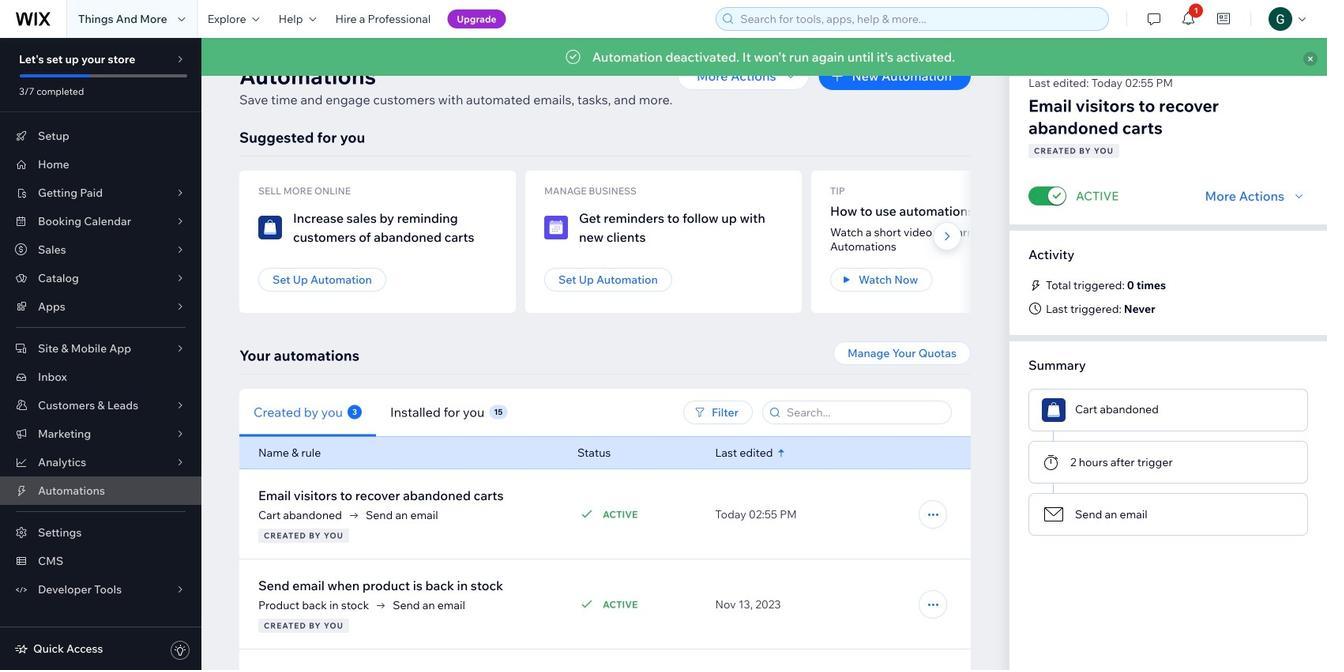 Task type: locate. For each thing, give the bounding box(es) containing it.
category image
[[258, 216, 282, 239], [544, 216, 568, 239], [1042, 398, 1066, 422], [1042, 503, 1066, 526]]

list
[[239, 171, 1327, 313]]

tab list
[[239, 388, 614, 437]]

alert
[[201, 38, 1327, 76]]



Task type: describe. For each thing, give the bounding box(es) containing it.
Search... field
[[782, 401, 947, 424]]

sidebar element
[[0, 38, 201, 670]]

Search for tools, apps, help & more... field
[[736, 8, 1104, 30]]



Task type: vqa. For each thing, say whether or not it's contained in the screenshot.
Category image
yes



